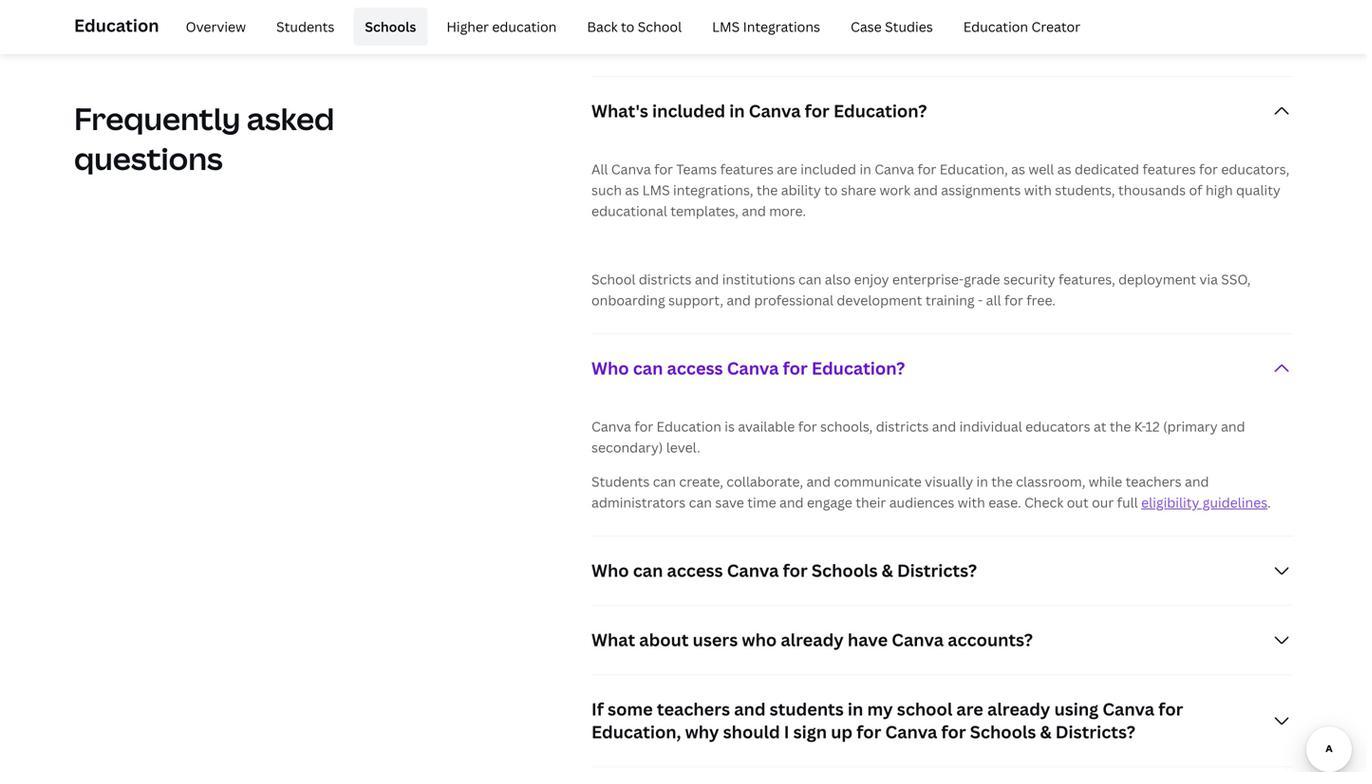 Task type: describe. For each thing, give the bounding box(es) containing it.
included inside dropdown button
[[653, 99, 726, 123]]

ease.
[[989, 493, 1022, 511]]

lms inside menu bar
[[712, 18, 740, 36]]

frequently
[[74, 98, 241, 139]]

schools inside menu bar
[[365, 18, 416, 36]]

case studies link
[[840, 8, 945, 46]]

professional
[[754, 291, 834, 309]]

secondary)
[[592, 438, 663, 456]]

high
[[1206, 181, 1233, 199]]

i
[[784, 720, 790, 744]]

the inside students can create, collaborate, and communicate visually in the classroom, while teachers and administrators can save time and engage their audiences with ease. check out our full
[[992, 472, 1013, 491]]

can for who can access canva for schools & districts?
[[633, 559, 663, 582]]

for up secondary)
[[635, 417, 654, 435]]

questions
[[74, 138, 223, 179]]

teachers inside students can create, collaborate, and communicate visually in the classroom, while teachers and administrators can save time and engage their audiences with ease. check out our full
[[1126, 472, 1182, 491]]

for up ability
[[805, 99, 830, 123]]

back to school
[[587, 18, 682, 36]]

canva up work
[[875, 160, 915, 178]]

students,
[[1055, 181, 1116, 199]]

districts? inside who can access canva for schools & districts? dropdown button
[[897, 559, 977, 582]]

for right the up
[[857, 720, 882, 744]]

students can create, collaborate, and communicate visually in the classroom, while teachers and administrators can save time and engage their audiences with ease. check out our full
[[592, 472, 1209, 511]]

and right time
[[780, 493, 804, 511]]

eligibility guidelines .
[[1142, 493, 1271, 511]]

level.
[[666, 438, 701, 456]]

have
[[848, 628, 888, 652]]

k-
[[1135, 417, 1146, 435]]

school inside "link"
[[638, 18, 682, 36]]

sign
[[794, 720, 827, 744]]

can for students can create, collaborate, and communicate visually in the classroom, while teachers and administrators can save time and engage their audiences with ease. check out our full
[[653, 472, 676, 491]]

in inside all canva for teams features are included in canva for education, as well as dedicated features for educators, such as lms integrations, the ability to share work and assignments with students, thousands of high quality educational templates, and more.
[[860, 160, 872, 178]]

enterprise-
[[893, 270, 964, 288]]

visually
[[925, 472, 974, 491]]

and up support,
[[695, 270, 719, 288]]

canva right the up
[[886, 720, 938, 744]]

students
[[770, 698, 844, 721]]

guidelines
[[1203, 493, 1268, 511]]

who can access canva for schools & districts? button
[[592, 537, 1294, 605]]

share
[[841, 181, 877, 199]]

overview
[[186, 18, 246, 36]]

why
[[685, 720, 719, 744]]

all
[[986, 291, 1002, 309]]

administrators
[[592, 493, 686, 511]]

education for education
[[74, 14, 159, 37]]

2 features from the left
[[1143, 160, 1196, 178]]

create,
[[679, 472, 724, 491]]

and up the eligibility guidelines link
[[1185, 472, 1209, 491]]

what
[[592, 628, 636, 652]]

asked
[[247, 98, 335, 139]]

canva for education is available for schools, districts and individual educators at the k-12 (primary and secondary) level.
[[592, 417, 1246, 456]]

such
[[592, 181, 622, 199]]

school
[[897, 698, 953, 721]]

back
[[587, 18, 618, 36]]

individual
[[960, 417, 1023, 435]]

sso,
[[1222, 270, 1251, 288]]

with inside students can create, collaborate, and communicate visually in the classroom, while teachers and administrators can save time and engage their audiences with ease. check out our full
[[958, 493, 986, 511]]

are inside all canva for teams features are included in canva for education, as well as dedicated features for educators, such as lms integrations, the ability to share work and assignments with students, thousands of high quality educational templates, and more.
[[777, 160, 798, 178]]

about
[[639, 628, 689, 652]]

users
[[693, 628, 738, 652]]

school inside school districts and institutions can also enjoy enterprise-grade security features, deployment via sso, onboarding support, and professional development training - all for free.
[[592, 270, 636, 288]]

overview link
[[174, 8, 257, 46]]

& inside who can access canva for schools & districts? dropdown button
[[882, 559, 894, 582]]

canva up ability
[[749, 99, 801, 123]]

their
[[856, 493, 886, 511]]

can inside school districts and institutions can also enjoy enterprise-grade security features, deployment via sso, onboarding support, and professional development training - all for free.
[[799, 270, 822, 288]]

my
[[868, 698, 893, 721]]

for inside school districts and institutions can also enjoy enterprise-grade security features, deployment via sso, onboarding support, and professional development training - all for free.
[[1005, 291, 1024, 309]]

lms inside all canva for teams features are included in canva for education, as well as dedicated features for educators, such as lms integrations, the ability to share work and assignments with students, thousands of high quality educational templates, and more.
[[643, 181, 670, 199]]

and right work
[[914, 181, 938, 199]]

all
[[592, 160, 608, 178]]

teams
[[677, 160, 717, 178]]

-
[[978, 291, 983, 309]]

with inside all canva for teams features are included in canva for education, as well as dedicated features for educators, such as lms integrations, the ability to share work and assignments with students, thousands of high quality educational templates, and more.
[[1025, 181, 1052, 199]]

lms integrations link
[[701, 8, 832, 46]]

0 horizontal spatial already
[[781, 628, 844, 652]]

our
[[1092, 493, 1114, 511]]

education? for who can access canva for education?
[[812, 357, 905, 380]]

all canva for teams features are included in canva for education, as well as dedicated features for educators, such as lms integrations, the ability to share work and assignments with students, thousands of high quality educational templates, and more.
[[592, 160, 1290, 220]]

(primary
[[1164, 417, 1218, 435]]

who
[[742, 628, 777, 652]]

full
[[1117, 493, 1138, 511]]

onboarding
[[592, 291, 665, 309]]

at
[[1094, 417, 1107, 435]]

for left "teams" at the top of page
[[654, 160, 673, 178]]

districts inside canva for education is available for schools, districts and individual educators at the k-12 (primary and secondary) level.
[[876, 417, 929, 435]]

what's included in canva for education? button
[[592, 77, 1294, 145]]

templates,
[[671, 202, 739, 220]]

education inside canva for education is available for schools, districts and individual educators at the k-12 (primary and secondary) level.
[[657, 417, 722, 435]]

to inside "link"
[[621, 18, 635, 36]]

for up the available
[[783, 357, 808, 380]]

time
[[748, 493, 777, 511]]

educators,
[[1222, 160, 1290, 178]]

and inside if some teachers and students in my school are already using canva for education, why should i sign up for canva for schools & districts?
[[734, 698, 766, 721]]

and left more.
[[742, 202, 766, 220]]

free.
[[1027, 291, 1056, 309]]

who can access canva for education? button
[[592, 334, 1294, 403]]

enjoy
[[854, 270, 889, 288]]

and right (primary
[[1221, 417, 1246, 435]]

for right the my
[[942, 720, 966, 744]]

education
[[492, 18, 557, 36]]

should
[[723, 720, 780, 744]]

development
[[837, 291, 923, 309]]

work
[[880, 181, 911, 199]]

access for who can access canva for schools & districts?
[[667, 559, 723, 582]]

lms integrations
[[712, 18, 821, 36]]

1 horizontal spatial as
[[1012, 160, 1026, 178]]



Task type: locate. For each thing, give the bounding box(es) containing it.
features up thousands
[[1143, 160, 1196, 178]]

education? up schools,
[[812, 357, 905, 380]]

schools
[[365, 18, 416, 36], [812, 559, 878, 582], [970, 720, 1037, 744]]

education, up assignments
[[940, 160, 1008, 178]]

higher education link
[[435, 8, 568, 46]]

& inside if some teachers and students in my school are already using canva for education, why should i sign up for canva for schools & districts?
[[1040, 720, 1052, 744]]

security
[[1004, 270, 1056, 288]]

0 vertical spatial to
[[621, 18, 635, 36]]

0 vertical spatial are
[[777, 160, 798, 178]]

teachers right some
[[657, 698, 730, 721]]

1 access from the top
[[667, 357, 723, 380]]

education inside menu bar
[[964, 18, 1029, 36]]

integrations
[[743, 18, 821, 36]]

access for who can access canva for education?
[[667, 357, 723, 380]]

0 horizontal spatial features
[[720, 160, 774, 178]]

educators
[[1026, 417, 1091, 435]]

1 horizontal spatial the
[[992, 472, 1013, 491]]

1 vertical spatial are
[[957, 698, 984, 721]]

are up ability
[[777, 160, 798, 178]]

1 vertical spatial lms
[[643, 181, 670, 199]]

0 vertical spatial education?
[[834, 99, 927, 123]]

grade
[[964, 270, 1001, 288]]

education, inside all canva for teams features are included in canva for education, as well as dedicated features for educators, such as lms integrations, the ability to share work and assignments with students, thousands of high quality educational templates, and more.
[[940, 160, 1008, 178]]

1 horizontal spatial &
[[1040, 720, 1052, 744]]

1 features from the left
[[720, 160, 774, 178]]

1 horizontal spatial school
[[638, 18, 682, 36]]

1 vertical spatial districts
[[876, 417, 929, 435]]

higher education
[[447, 18, 557, 36]]

1 horizontal spatial features
[[1143, 160, 1196, 178]]

more.
[[770, 202, 806, 220]]

lms up educational
[[643, 181, 670, 199]]

for up high
[[1200, 160, 1218, 178]]

lms
[[712, 18, 740, 36], [643, 181, 670, 199]]

districts up support,
[[639, 270, 692, 288]]

deployment
[[1119, 270, 1197, 288]]

education?
[[834, 99, 927, 123], [812, 357, 905, 380]]

1 horizontal spatial schools
[[812, 559, 878, 582]]

in left the my
[[848, 698, 864, 721]]

2 horizontal spatial education
[[964, 18, 1029, 36]]

2 vertical spatial schools
[[970, 720, 1037, 744]]

the inside all canva for teams features are included in canva for education, as well as dedicated features for educators, such as lms integrations, the ability to share work and assignments with students, thousands of high quality educational templates, and more.
[[757, 181, 778, 199]]

access up users
[[667, 559, 723, 582]]

1 horizontal spatial already
[[988, 698, 1051, 721]]

save
[[715, 493, 744, 511]]

1 vertical spatial included
[[801, 160, 857, 178]]

education creator link
[[952, 8, 1092, 46]]

and up engage
[[807, 472, 831, 491]]

what about users who already have canva accounts? button
[[592, 606, 1294, 674]]

0 vertical spatial lms
[[712, 18, 740, 36]]

1 horizontal spatial are
[[957, 698, 984, 721]]

what about users who already have canva accounts?
[[592, 628, 1033, 652]]

support,
[[669, 291, 724, 309]]

can up the administrators
[[653, 472, 676, 491]]

with down well
[[1025, 181, 1052, 199]]

students inside students can create, collaborate, and communicate visually in the classroom, while teachers and administrators can save time and engage their audiences with ease. check out our full
[[592, 472, 650, 491]]

1 vertical spatial the
[[1110, 417, 1132, 435]]

0 horizontal spatial included
[[653, 99, 726, 123]]

are right "school"
[[957, 698, 984, 721]]

case
[[851, 18, 882, 36]]

schools left "using"
[[970, 720, 1037, 744]]

0 horizontal spatial to
[[621, 18, 635, 36]]

schools down engage
[[812, 559, 878, 582]]

included
[[653, 99, 726, 123], [801, 160, 857, 178]]

1 vertical spatial school
[[592, 270, 636, 288]]

1 vertical spatial students
[[592, 472, 650, 491]]

0 vertical spatial already
[[781, 628, 844, 652]]

canva up the available
[[727, 357, 779, 380]]

in inside students can create, collaborate, and communicate visually in the classroom, while teachers and administrators can save time and engage their audiences with ease. check out our full
[[977, 472, 989, 491]]

students left the schools link
[[276, 18, 335, 36]]

1 vertical spatial education?
[[812, 357, 905, 380]]

who
[[592, 357, 629, 380], [592, 559, 629, 582]]

are
[[777, 160, 798, 178], [957, 698, 984, 721]]

1 vertical spatial access
[[667, 559, 723, 582]]

engage
[[807, 493, 853, 511]]

school districts and institutions can also enjoy enterprise-grade security features, deployment via sso, onboarding support, and professional development training - all for free.
[[592, 270, 1251, 309]]

2 vertical spatial the
[[992, 472, 1013, 491]]

12
[[1146, 417, 1160, 435]]

education for education creator
[[964, 18, 1029, 36]]

out
[[1067, 493, 1089, 511]]

0 vertical spatial who
[[592, 357, 629, 380]]

students inside menu bar
[[276, 18, 335, 36]]

0 vertical spatial &
[[882, 559, 894, 582]]

available
[[738, 417, 795, 435]]

as
[[1012, 160, 1026, 178], [1058, 160, 1072, 178], [625, 181, 639, 199]]

districts? inside if some teachers and students in my school are already using canva for education, why should i sign up for canva for schools & districts?
[[1056, 720, 1136, 744]]

0 vertical spatial education,
[[940, 160, 1008, 178]]

case studies
[[851, 18, 933, 36]]

1 horizontal spatial lms
[[712, 18, 740, 36]]

schools link
[[354, 8, 428, 46]]

districts right schools,
[[876, 417, 929, 435]]

1 vertical spatial who
[[592, 559, 629, 582]]

for up what about users who already have canva accounts?
[[783, 559, 808, 582]]

0 horizontal spatial students
[[276, 18, 335, 36]]

what's
[[592, 99, 649, 123]]

canva down time
[[727, 559, 779, 582]]

check
[[1025, 493, 1064, 511]]

teachers up 'eligibility'
[[1126, 472, 1182, 491]]

1 vertical spatial to
[[824, 181, 838, 199]]

as up educational
[[625, 181, 639, 199]]

students
[[276, 18, 335, 36], [592, 472, 650, 491]]

included inside all canva for teams features are included in canva for education, as well as dedicated features for educators, such as lms integrations, the ability to share work and assignments with students, thousands of high quality educational templates, and more.
[[801, 160, 857, 178]]

assignments
[[941, 181, 1021, 199]]

eligibility guidelines link
[[1142, 493, 1268, 511]]

classroom,
[[1016, 472, 1086, 491]]

1 horizontal spatial districts?
[[1056, 720, 1136, 744]]

thousands
[[1119, 181, 1186, 199]]

access down support,
[[667, 357, 723, 380]]

back to school link
[[576, 8, 693, 46]]

canva right all
[[611, 160, 651, 178]]

districts inside school districts and institutions can also enjoy enterprise-grade security features, deployment via sso, onboarding support, and professional development training - all for free.
[[639, 270, 692, 288]]

is
[[725, 417, 735, 435]]

0 horizontal spatial education,
[[592, 720, 681, 744]]

school right the back
[[638, 18, 682, 36]]

via
[[1200, 270, 1218, 288]]

1 vertical spatial schools
[[812, 559, 878, 582]]

districts?
[[897, 559, 977, 582], [1056, 720, 1136, 744]]

schools,
[[821, 417, 873, 435]]

in up share
[[860, 160, 872, 178]]

lms left integrations
[[712, 18, 740, 36]]

.
[[1268, 493, 1271, 511]]

and left individual
[[932, 417, 957, 435]]

0 vertical spatial districts?
[[897, 559, 977, 582]]

the left k-
[[1110, 417, 1132, 435]]

0 vertical spatial with
[[1025, 181, 1052, 199]]

integrations,
[[673, 181, 754, 199]]

institutions
[[723, 270, 796, 288]]

in right visually
[[977, 472, 989, 491]]

menu bar
[[167, 8, 1092, 46]]

canva
[[749, 99, 801, 123], [611, 160, 651, 178], [875, 160, 915, 178], [727, 357, 779, 380], [592, 417, 631, 435], [727, 559, 779, 582], [892, 628, 944, 652], [1103, 698, 1155, 721], [886, 720, 938, 744]]

1 who from the top
[[592, 357, 629, 380]]

creator
[[1032, 18, 1081, 36]]

what's included in canva for education?
[[592, 99, 927, 123]]

as left well
[[1012, 160, 1026, 178]]

education, inside if some teachers and students in my school are already using canva for education, why should i sign up for canva for schools & districts?
[[592, 720, 681, 744]]

education? up work
[[834, 99, 927, 123]]

2 horizontal spatial the
[[1110, 417, 1132, 435]]

0 horizontal spatial schools
[[365, 18, 416, 36]]

school
[[638, 18, 682, 36], [592, 270, 636, 288]]

& down their
[[882, 559, 894, 582]]

0 vertical spatial students
[[276, 18, 335, 36]]

1 vertical spatial already
[[988, 698, 1051, 721]]

0 horizontal spatial districts
[[639, 270, 692, 288]]

students for students
[[276, 18, 335, 36]]

can
[[799, 270, 822, 288], [633, 357, 663, 380], [653, 472, 676, 491], [689, 493, 712, 511], [633, 559, 663, 582]]

to left share
[[824, 181, 838, 199]]

with down visually
[[958, 493, 986, 511]]

can down the create,
[[689, 493, 712, 511]]

0 vertical spatial districts
[[639, 270, 692, 288]]

who can access canva for education?
[[592, 357, 905, 380]]

are inside if some teachers and students in my school are already using canva for education, why should i sign up for canva for schools & districts?
[[957, 698, 984, 721]]

2 horizontal spatial as
[[1058, 160, 1072, 178]]

0 horizontal spatial &
[[882, 559, 894, 582]]

ability
[[781, 181, 821, 199]]

collaborate,
[[727, 472, 804, 491]]

for down what's included in canva for education? dropdown button
[[918, 160, 937, 178]]

students link
[[265, 8, 346, 46]]

who up what
[[592, 559, 629, 582]]

2 who from the top
[[592, 559, 629, 582]]

and down institutions
[[727, 291, 751, 309]]

1 horizontal spatial with
[[1025, 181, 1052, 199]]

schools left higher
[[365, 18, 416, 36]]

who down onboarding on the top left
[[592, 357, 629, 380]]

can up the professional
[[799, 270, 822, 288]]

1 horizontal spatial students
[[592, 472, 650, 491]]

for right all
[[1005, 291, 1024, 309]]

students for students can create, collaborate, and communicate visually in the classroom, while teachers and administrators can save time and engage their audiences with ease. check out our full
[[592, 472, 650, 491]]

0 vertical spatial included
[[653, 99, 726, 123]]

1 horizontal spatial included
[[801, 160, 857, 178]]

eligibility
[[1142, 493, 1200, 511]]

schools inside if some teachers and students in my school are already using canva for education, why should i sign up for canva for schools & districts?
[[970, 720, 1037, 744]]

quality
[[1237, 181, 1281, 199]]

the inside canva for education is available for schools, districts and individual educators at the k-12 (primary and secondary) level.
[[1110, 417, 1132, 435]]

1 horizontal spatial to
[[824, 181, 838, 199]]

features up integrations,
[[720, 160, 774, 178]]

canva inside canva for education is available for schools, districts and individual educators at the k-12 (primary and secondary) level.
[[592, 417, 631, 435]]

the up the ease.
[[992, 472, 1013, 491]]

0 horizontal spatial teachers
[[657, 698, 730, 721]]

the
[[757, 181, 778, 199], [1110, 417, 1132, 435], [992, 472, 1013, 491]]

for left schools,
[[798, 417, 817, 435]]

the up more.
[[757, 181, 778, 199]]

teachers inside if some teachers and students in my school are already using canva for education, why should i sign up for canva for schools & districts?
[[657, 698, 730, 721]]

already right the who
[[781, 628, 844, 652]]

included up "teams" at the top of page
[[653, 99, 726, 123]]

frequently asked questions
[[74, 98, 335, 179]]

as right well
[[1058, 160, 1072, 178]]

0 horizontal spatial districts?
[[897, 559, 977, 582]]

canva up secondary)
[[592, 417, 631, 435]]

school up onboarding on the top left
[[592, 270, 636, 288]]

who can access canva for schools & districts?
[[592, 559, 977, 582]]

can for who can access canva for education?
[[633, 357, 663, 380]]

while
[[1089, 472, 1123, 491]]

in up integrations,
[[730, 99, 745, 123]]

menu bar containing overview
[[167, 8, 1092, 46]]

canva right 'have'
[[892, 628, 944, 652]]

1 horizontal spatial districts
[[876, 417, 929, 435]]

1 vertical spatial districts?
[[1056, 720, 1136, 744]]

0 horizontal spatial with
[[958, 493, 986, 511]]

dedicated
[[1075, 160, 1140, 178]]

1 vertical spatial with
[[958, 493, 986, 511]]

0 horizontal spatial the
[[757, 181, 778, 199]]

and left i
[[734, 698, 766, 721]]

1 vertical spatial &
[[1040, 720, 1052, 744]]

1 horizontal spatial education
[[657, 417, 722, 435]]

well
[[1029, 160, 1055, 178]]

0 horizontal spatial are
[[777, 160, 798, 178]]

if
[[592, 698, 604, 721]]

who for who can access canva for schools & districts?
[[592, 559, 629, 582]]

to inside all canva for teams features are included in canva for education, as well as dedicated features for educators, such as lms integrations, the ability to share work and assignments with students, thousands of high quality educational templates, and more.
[[824, 181, 838, 199]]

for right "using"
[[1159, 698, 1184, 721]]

1 horizontal spatial teachers
[[1126, 472, 1182, 491]]

who for who can access canva for education?
[[592, 357, 629, 380]]

also
[[825, 270, 851, 288]]

0 vertical spatial schools
[[365, 18, 416, 36]]

for
[[805, 99, 830, 123], [654, 160, 673, 178], [918, 160, 937, 178], [1200, 160, 1218, 178], [1005, 291, 1024, 309], [783, 357, 808, 380], [635, 417, 654, 435], [798, 417, 817, 435], [783, 559, 808, 582], [1159, 698, 1184, 721], [857, 720, 882, 744], [942, 720, 966, 744]]

with
[[1025, 181, 1052, 199], [958, 493, 986, 511]]

included up ability
[[801, 160, 857, 178]]

if some teachers and students in my school are already using canva for education, why should i sign up for canva for schools & districts? button
[[592, 675, 1294, 766]]

& left "using"
[[1040, 720, 1052, 744]]

0 horizontal spatial lms
[[643, 181, 670, 199]]

1 vertical spatial education,
[[592, 720, 681, 744]]

education creator
[[964, 18, 1081, 36]]

in inside if some teachers and students in my school are already using canva for education, why should i sign up for canva for schools & districts?
[[848, 698, 864, 721]]

1 horizontal spatial education,
[[940, 160, 1008, 178]]

already inside if some teachers and students in my school are already using canva for education, why should i sign up for canva for schools & districts?
[[988, 698, 1051, 721]]

to right the back
[[621, 18, 635, 36]]

already left "using"
[[988, 698, 1051, 721]]

1 vertical spatial teachers
[[657, 698, 730, 721]]

canva right "using"
[[1103, 698, 1155, 721]]

0 horizontal spatial as
[[625, 181, 639, 199]]

using
[[1055, 698, 1099, 721]]

educational
[[592, 202, 668, 220]]

0 vertical spatial teachers
[[1126, 472, 1182, 491]]

0 horizontal spatial school
[[592, 270, 636, 288]]

0 vertical spatial school
[[638, 18, 682, 36]]

can down the administrators
[[633, 559, 663, 582]]

0 horizontal spatial education
[[74, 14, 159, 37]]

education? for what's included in canva for education?
[[834, 99, 927, 123]]

education, left why
[[592, 720, 681, 744]]

2 horizontal spatial schools
[[970, 720, 1037, 744]]

2 access from the top
[[667, 559, 723, 582]]

if some teachers and students in my school are already using canva for education, why should i sign up for canva for schools & districts?
[[592, 698, 1184, 744]]

0 vertical spatial the
[[757, 181, 778, 199]]

can down onboarding on the top left
[[633, 357, 663, 380]]

some
[[608, 698, 653, 721]]

students up the administrators
[[592, 472, 650, 491]]

0 vertical spatial access
[[667, 357, 723, 380]]



Task type: vqa. For each thing, say whether or not it's contained in the screenshot.
Main menu bar
no



